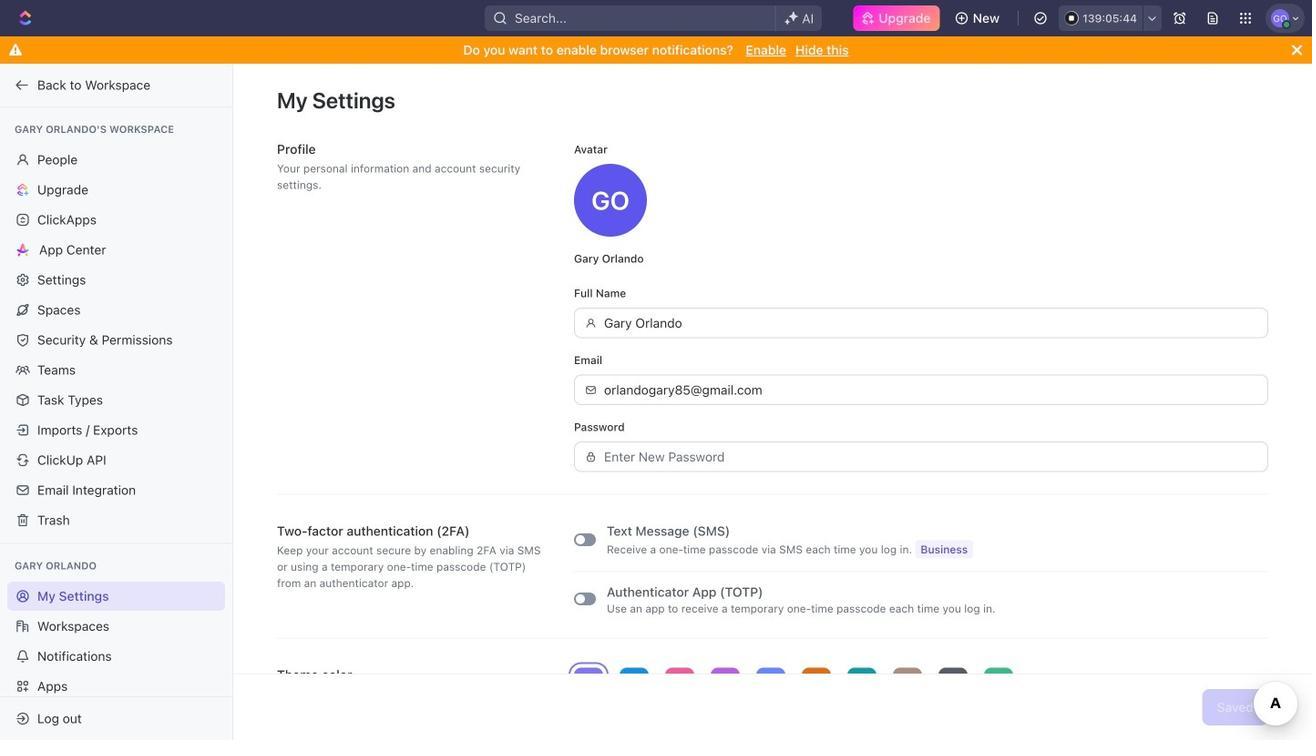 Task type: vqa. For each thing, say whether or not it's contained in the screenshot.
Tree
no



Task type: locate. For each thing, give the bounding box(es) containing it.
6 option from the left
[[802, 669, 831, 698]]

10 option from the left
[[984, 669, 1013, 698]]

Enter Email text field
[[604, 376, 1258, 405]]

list box
[[574, 669, 1269, 698]]

8 option from the left
[[893, 669, 922, 698]]

9 option from the left
[[939, 669, 968, 698]]

4 option from the left
[[711, 669, 740, 698]]

option
[[574, 669, 603, 698], [620, 669, 649, 698], [665, 669, 694, 698], [711, 669, 740, 698], [756, 669, 786, 698], [802, 669, 831, 698], [848, 669, 877, 698], [893, 669, 922, 698], [939, 669, 968, 698], [984, 669, 1013, 698]]



Task type: describe. For each thing, give the bounding box(es) containing it.
7 option from the left
[[848, 669, 877, 698]]

available on business plans or higher element
[[915, 541, 973, 559]]

user initials: go image
[[574, 164, 647, 237]]

1 option from the left
[[574, 669, 603, 698]]

Enter New Password text field
[[604, 443, 1258, 472]]

5 option from the left
[[756, 669, 786, 698]]

2 option from the left
[[620, 669, 649, 698]]

3 option from the left
[[665, 669, 694, 698]]

Enter Username text field
[[604, 309, 1258, 338]]



